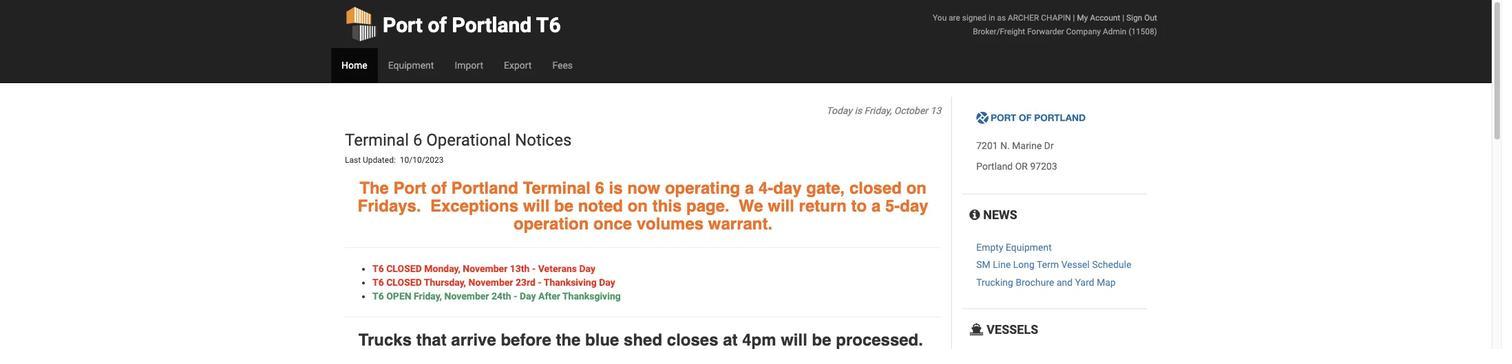 Task type: locate. For each thing, give the bounding box(es) containing it.
a
[[745, 179, 754, 198], [872, 197, 881, 216]]

empty equipment sm line long term vessel schedule trucking brochure and yard map
[[977, 242, 1132, 288]]

terminal up operation
[[523, 179, 591, 198]]

fridays
[[358, 197, 417, 216]]

port up equipment dropdown button
[[383, 13, 423, 37]]

day right to
[[900, 197, 929, 216]]

0 horizontal spatial 6
[[413, 131, 422, 150]]

november
[[463, 264, 508, 275], [469, 277, 513, 288], [444, 291, 489, 302]]

is left now in the left bottom of the page
[[609, 179, 623, 198]]

equipment
[[388, 60, 434, 71], [1006, 242, 1052, 253]]

day up thanksgiving
[[599, 277, 615, 288]]

1 horizontal spatial terminal
[[523, 179, 591, 198]]

0 horizontal spatial |
[[1073, 13, 1075, 23]]

a left 5-
[[872, 197, 881, 216]]

long
[[1013, 260, 1035, 271]]

6 up once
[[595, 179, 604, 198]]

equipment right home dropdown button
[[388, 60, 434, 71]]

port
[[383, 13, 423, 37], [394, 179, 427, 198]]

a left 4-
[[745, 179, 754, 198]]

portland down terminal 6 operational notices last updated:  10/10/2023 on the left top of page
[[451, 179, 518, 198]]

0 vertical spatial of
[[428, 13, 447, 37]]

sm line long term vessel schedule link
[[977, 260, 1132, 271]]

0 vertical spatial -
[[532, 264, 536, 275]]

info circle image
[[970, 210, 980, 222]]

on left this
[[628, 197, 648, 216]]

6 inside the port of portland terminal 6 is now operating a 4-day gate, closed on fridays .  exceptions will be noted on this page.  we will return to a 5-day operation once volumes warrant.
[[595, 179, 604, 198]]

is
[[855, 105, 862, 116], [609, 179, 623, 198]]

equipment up long
[[1006, 242, 1052, 253]]

terminal
[[345, 131, 409, 150], [523, 179, 591, 198]]

| left sign on the right top
[[1123, 13, 1125, 23]]

4-
[[759, 179, 773, 198]]

1 horizontal spatial day
[[900, 197, 929, 216]]

2 horizontal spatial day
[[599, 277, 615, 288]]

of up equipment dropdown button
[[428, 13, 447, 37]]

0 horizontal spatial friday,
[[414, 291, 442, 302]]

october
[[894, 105, 928, 116]]

terminal inside the port of portland terminal 6 is now operating a 4-day gate, closed on fridays .  exceptions will be noted on this page.  we will return to a 5-day operation once volumes warrant.
[[523, 179, 591, 198]]

1 vertical spatial equipment
[[1006, 242, 1052, 253]]

the port of portland terminal 6 is now operating a 4-day gate, closed on fridays .  exceptions will be noted on this page.  we will return to a 5-day operation once volumes warrant.
[[358, 179, 929, 234]]

notices
[[515, 131, 572, 150]]

- right the 24th at the left of page
[[514, 291, 517, 302]]

will left be on the bottom left
[[523, 197, 550, 216]]

|
[[1073, 13, 1075, 23], [1123, 13, 1125, 23]]

0 horizontal spatial will
[[523, 197, 550, 216]]

now
[[627, 179, 660, 198]]

day up thanksiving
[[579, 264, 596, 275]]

friday, left the october
[[864, 105, 892, 116]]

home button
[[331, 48, 378, 83]]

home
[[342, 60, 367, 71]]

1 horizontal spatial 6
[[595, 179, 604, 198]]

of
[[428, 13, 447, 37], [431, 179, 447, 198]]

1 vertical spatial port
[[394, 179, 427, 198]]

1 vertical spatial 6
[[595, 179, 604, 198]]

term
[[1037, 260, 1059, 271]]

on
[[907, 179, 927, 198], [628, 197, 648, 216]]

archer
[[1008, 13, 1039, 23]]

- right 13th on the left bottom
[[532, 264, 536, 275]]

friday,
[[864, 105, 892, 116], [414, 291, 442, 302]]

friday, down the thursday,
[[414, 291, 442, 302]]

ship image
[[970, 324, 984, 337]]

1 vertical spatial is
[[609, 179, 623, 198]]

fees button
[[542, 48, 583, 83]]

1 vertical spatial friday,
[[414, 291, 442, 302]]

export button
[[494, 48, 542, 83]]

0 horizontal spatial equipment
[[388, 60, 434, 71]]

port down 10/10/2023
[[394, 179, 427, 198]]

on right 5-
[[907, 179, 927, 198]]

0 vertical spatial terminal
[[345, 131, 409, 150]]

1 horizontal spatial equipment
[[1006, 242, 1052, 253]]

6
[[413, 131, 422, 150], [595, 179, 604, 198]]

0 horizontal spatial terminal
[[345, 131, 409, 150]]

closed
[[386, 264, 422, 275], [386, 277, 422, 288]]

map
[[1097, 277, 1116, 288]]

0 vertical spatial friday,
[[864, 105, 892, 116]]

-
[[532, 264, 536, 275], [538, 277, 542, 288], [514, 291, 517, 302]]

terminal inside terminal 6 operational notices last updated:  10/10/2023
[[345, 131, 409, 150]]

export
[[504, 60, 532, 71]]

2 will from the left
[[768, 197, 795, 216]]

1 horizontal spatial friday,
[[864, 105, 892, 116]]

0 vertical spatial november
[[463, 264, 508, 275]]

day
[[579, 264, 596, 275], [599, 277, 615, 288], [520, 291, 536, 302]]

2 vertical spatial portland
[[451, 179, 518, 198]]

after
[[538, 291, 560, 302]]

1 vertical spatial november
[[469, 277, 513, 288]]

today
[[826, 105, 852, 116]]

my account link
[[1077, 13, 1121, 23]]

portland
[[452, 13, 532, 37], [977, 161, 1013, 172], [451, 179, 518, 198]]

1 horizontal spatial |
[[1123, 13, 1125, 23]]

schedule
[[1092, 260, 1132, 271]]

yard
[[1075, 277, 1095, 288]]

1 horizontal spatial -
[[532, 264, 536, 275]]

day down 23rd
[[520, 291, 536, 302]]

0 horizontal spatial is
[[609, 179, 623, 198]]

1 vertical spatial -
[[538, 277, 542, 288]]

1 vertical spatial of
[[431, 179, 447, 198]]

10/10/2023
[[400, 156, 444, 166]]

empty
[[977, 242, 1004, 253]]

portland up import popup button
[[452, 13, 532, 37]]

we
[[739, 197, 763, 216]]

will
[[523, 197, 550, 216], [768, 197, 795, 216]]

this
[[653, 197, 682, 216]]

closed
[[850, 179, 902, 198]]

is right today at top
[[855, 105, 862, 116]]

operational
[[426, 131, 511, 150]]

13th
[[510, 264, 530, 275]]

of inside the port of portland terminal 6 is now operating a 4-day gate, closed on fridays .  exceptions will be noted on this page.  we will return to a 5-day operation once volumes warrant.
[[431, 179, 447, 198]]

6 up 10/10/2023
[[413, 131, 422, 150]]

day left gate,
[[773, 179, 802, 198]]

1 horizontal spatial day
[[579, 264, 596, 275]]

exceptions
[[430, 197, 519, 216]]

0 horizontal spatial day
[[520, 291, 536, 302]]

portland down 7201
[[977, 161, 1013, 172]]

t6 down fridays
[[373, 264, 384, 275]]

t6
[[536, 13, 561, 37], [373, 264, 384, 275], [373, 277, 384, 288], [373, 291, 384, 302]]

0 vertical spatial equipment
[[388, 60, 434, 71]]

| left the my
[[1073, 13, 1075, 23]]

0 horizontal spatial a
[[745, 179, 754, 198]]

equipment inside empty equipment sm line long term vessel schedule trucking brochure and yard map
[[1006, 242, 1052, 253]]

0 vertical spatial is
[[855, 105, 862, 116]]

and
[[1057, 277, 1073, 288]]

0 vertical spatial 6
[[413, 131, 422, 150]]

0 vertical spatial closed
[[386, 264, 422, 275]]

1 horizontal spatial will
[[768, 197, 795, 216]]

thursday,
[[424, 277, 466, 288]]

2 vertical spatial day
[[520, 291, 536, 302]]

out
[[1145, 13, 1157, 23]]

chapin
[[1041, 13, 1071, 23]]

1 vertical spatial closed
[[386, 277, 422, 288]]

0 vertical spatial portland
[[452, 13, 532, 37]]

1 vertical spatial terminal
[[523, 179, 591, 198]]

gate,
[[806, 179, 845, 198]]

- right 23rd
[[538, 277, 542, 288]]

operating
[[665, 179, 740, 198]]

fees
[[552, 60, 573, 71]]

terminal up last
[[345, 131, 409, 150]]

0 horizontal spatial -
[[514, 291, 517, 302]]

will right we
[[768, 197, 795, 216]]

port of portland t6 image
[[977, 112, 1087, 126]]

0 vertical spatial day
[[579, 264, 596, 275]]

of down 10/10/2023
[[431, 179, 447, 198]]

company
[[1066, 27, 1101, 36]]



Task type: vqa. For each thing, say whether or not it's contained in the screenshot.
Forgot password? Log in
no



Task type: describe. For each thing, give the bounding box(es) containing it.
1 closed from the top
[[386, 264, 422, 275]]

the
[[360, 179, 389, 198]]

t6 closed monday, november 13th - veterans day t6 closed thursday, november 23rd - thanksiving day t6 open friday, november 24th - day after thanksgiving
[[373, 264, 621, 302]]

0 vertical spatial port
[[383, 13, 423, 37]]

in
[[989, 13, 995, 23]]

1 horizontal spatial on
[[907, 179, 927, 198]]

terminal 6 operational notices last updated:  10/10/2023
[[345, 131, 576, 166]]

2 closed from the top
[[386, 277, 422, 288]]

port of portland t6 link
[[345, 0, 561, 48]]

t6 up fees
[[536, 13, 561, 37]]

of inside port of portland t6 link
[[428, 13, 447, 37]]

23rd
[[516, 277, 536, 288]]

equipment inside dropdown button
[[388, 60, 434, 71]]

thanksgiving
[[562, 291, 621, 302]]

1 will from the left
[[523, 197, 550, 216]]

once
[[594, 215, 632, 234]]

6 inside terminal 6 operational notices last updated:  10/10/2023
[[413, 131, 422, 150]]

import
[[455, 60, 483, 71]]

marine
[[1012, 141, 1042, 152]]

1 vertical spatial day
[[599, 277, 615, 288]]

return
[[799, 197, 847, 216]]

97203
[[1030, 161, 1057, 172]]

open
[[386, 291, 412, 302]]

1 vertical spatial portland
[[977, 161, 1013, 172]]

vessels
[[984, 323, 1039, 338]]

sign
[[1127, 13, 1143, 23]]

admin
[[1103, 27, 1127, 36]]

port of portland t6
[[383, 13, 561, 37]]

are
[[949, 13, 960, 23]]

volumes
[[637, 215, 704, 234]]

vessel
[[1062, 260, 1090, 271]]

trucking brochure and yard map link
[[977, 277, 1116, 288]]

7201 n. marine dr
[[977, 141, 1054, 152]]

2 horizontal spatial -
[[538, 277, 542, 288]]

friday, inside t6 closed monday, november 13th - veterans day t6 closed thursday, november 23rd - thanksiving day t6 open friday, november 24th - day after thanksgiving
[[414, 291, 442, 302]]

equipment button
[[378, 48, 444, 83]]

trucking
[[977, 277, 1014, 288]]

veterans
[[538, 264, 577, 275]]

you
[[933, 13, 947, 23]]

sm
[[977, 260, 991, 271]]

dr
[[1044, 141, 1054, 152]]

you are signed in as archer chapin | my account | sign out broker/freight forwarder company admin (11508)
[[933, 13, 1157, 36]]

t6 left open
[[373, 291, 384, 302]]

import button
[[444, 48, 494, 83]]

operation
[[514, 215, 589, 234]]

portland or 97203
[[977, 161, 1057, 172]]

my
[[1077, 13, 1088, 23]]

1 horizontal spatial is
[[855, 105, 862, 116]]

sign out link
[[1127, 13, 1157, 23]]

1 | from the left
[[1073, 13, 1075, 23]]

brochure
[[1016, 277, 1055, 288]]

or
[[1015, 161, 1028, 172]]

noted
[[578, 197, 623, 216]]

2 vertical spatial november
[[444, 291, 489, 302]]

news
[[980, 208, 1018, 223]]

portland inside port of portland t6 link
[[452, 13, 532, 37]]

warrant.
[[708, 215, 773, 234]]

1 horizontal spatial a
[[872, 197, 881, 216]]

13
[[931, 105, 941, 116]]

monday,
[[424, 264, 461, 275]]

is inside the port of portland terminal 6 is now operating a 4-day gate, closed on fridays .  exceptions will be noted on this page.  we will return to a 5-day operation once volumes warrant.
[[609, 179, 623, 198]]

account
[[1090, 13, 1121, 23]]

broker/freight
[[973, 27, 1025, 36]]

0 horizontal spatial on
[[628, 197, 648, 216]]

24th
[[492, 291, 511, 302]]

today is friday, october 13
[[826, 105, 941, 116]]

last
[[345, 156, 361, 166]]

line
[[993, 260, 1011, 271]]

portland inside the port of portland terminal 6 is now operating a 4-day gate, closed on fridays .  exceptions will be noted on this page.  we will return to a 5-day operation once volumes warrant.
[[451, 179, 518, 198]]

t6 left the thursday,
[[373, 277, 384, 288]]

thanksiving
[[544, 277, 597, 288]]

(11508)
[[1129, 27, 1157, 36]]

n.
[[1001, 141, 1010, 152]]

2 vertical spatial -
[[514, 291, 517, 302]]

as
[[997, 13, 1006, 23]]

signed
[[962, 13, 987, 23]]

empty equipment link
[[977, 242, 1052, 253]]

to
[[851, 197, 867, 216]]

forwarder
[[1027, 27, 1064, 36]]

0 horizontal spatial day
[[773, 179, 802, 198]]

5-
[[885, 197, 900, 216]]

7201
[[977, 141, 998, 152]]

port inside the port of portland terminal 6 is now operating a 4-day gate, closed on fridays .  exceptions will be noted on this page.  we will return to a 5-day operation once volumes warrant.
[[394, 179, 427, 198]]

be
[[554, 197, 574, 216]]

2 | from the left
[[1123, 13, 1125, 23]]



